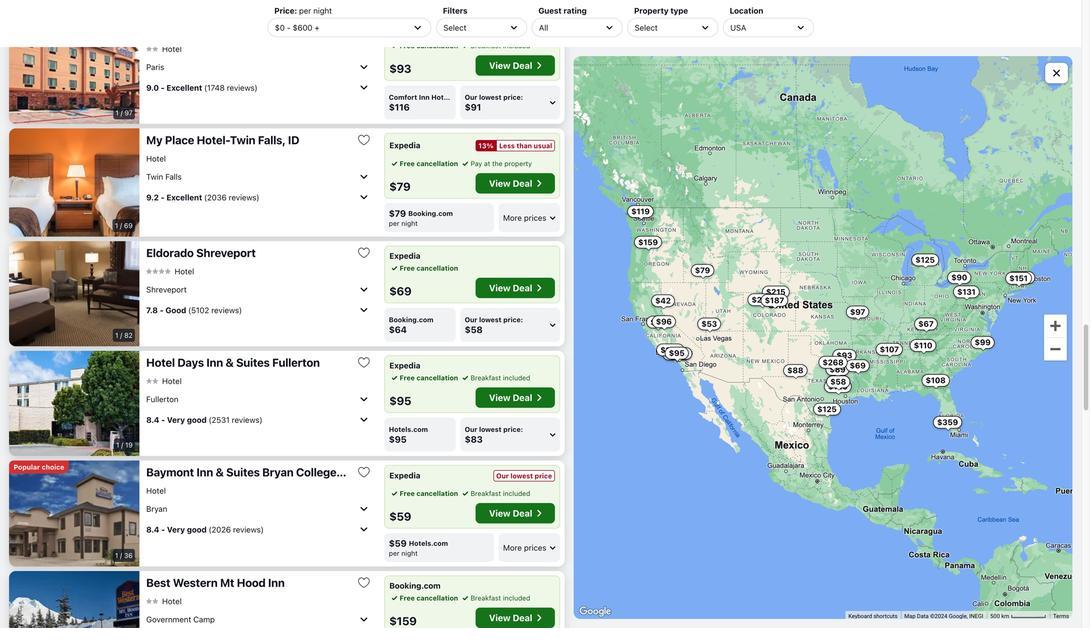 Task type: locate. For each thing, give the bounding box(es) containing it.
popular choice
[[14, 463, 64, 471]]

0 horizontal spatial comfort
[[146, 24, 191, 37]]

1 free from the top
[[400, 42, 415, 50]]

$69 right $89
[[850, 361, 866, 370]]

$215 button
[[762, 286, 790, 298]]

hotel down baymont
[[146, 486, 166, 495]]

5 view deal from the top
[[489, 508, 532, 519]]

1 vertical spatial excellent
[[167, 193, 202, 202]]

included for $95
[[503, 374, 530, 382]]

booking.com
[[408, 209, 453, 217], [389, 316, 434, 324], [389, 581, 441, 590]]

lowest inside 'our lowest price: $83'
[[479, 425, 502, 433]]

69
[[124, 222, 133, 230]]

0 vertical spatial hotels.com
[[389, 425, 428, 433]]

lowest for $93
[[479, 93, 502, 101]]

2 vertical spatial price:
[[503, 425, 523, 433]]

all
[[539, 23, 548, 32]]

comfort inn & suites paris, (paris, usa) image
[[9, 19, 139, 124]]

0 horizontal spatial paris
[[146, 62, 164, 72]]

falls
[[165, 172, 182, 181]]

free cancellation
[[400, 42, 458, 50], [400, 160, 458, 168], [400, 264, 458, 272], [400, 374, 458, 382], [400, 490, 458, 497], [400, 594, 458, 602]]

$131
[[957, 287, 976, 296]]

keyboard shortcuts
[[849, 613, 898, 620]]

$91
[[465, 102, 481, 113]]

$88 button
[[783, 364, 807, 377]]

included for $93
[[503, 42, 530, 50]]

lowest inside our lowest price: $58
[[479, 316, 502, 324]]

price: for $93
[[503, 93, 523, 101]]

6 free from the top
[[400, 594, 415, 602]]

reviews) right (5102
[[211, 305, 242, 315]]

0 vertical spatial shreveport
[[196, 246, 256, 259]]

1 view deal from the top
[[489, 60, 532, 71]]

5 view deal button from the top
[[476, 503, 555, 524]]

$112
[[670, 349, 688, 358]]

hotel inside button
[[146, 356, 175, 369]]

1 vertical spatial 8.4
[[146, 525, 159, 534]]

select
[[443, 23, 467, 32], [635, 23, 658, 32]]

our inside our lowest price: $91
[[465, 93, 477, 101]]

very left (2026
[[167, 525, 185, 534]]

0 horizontal spatial bryan
[[146, 504, 167, 513]]

$53
[[702, 319, 717, 329]]

0 vertical spatial per night
[[389, 219, 418, 227]]

very left (2531
[[167, 415, 185, 424]]

2 free cancellation button from the top
[[389, 158, 458, 169]]

my place hotel-twin falls, id, (twin falls, usa) image
[[9, 128, 139, 237]]

falls,
[[258, 133, 286, 147]]

4 deal from the top
[[513, 392, 532, 403]]

2 view from the top
[[489, 178, 511, 189]]

suites inside button
[[223, 24, 256, 37]]

free cancellation for $159
[[400, 594, 458, 602]]

per for baymont inn & suites bryan college station
[[389, 549, 400, 557]]

hotel down comfort inn & suites paris
[[162, 44, 182, 53]]

paris inside paris button
[[146, 62, 164, 72]]

$215
[[766, 287, 786, 297]]

1 / 69
[[115, 222, 133, 230]]

2 vertical spatial booking.com
[[389, 581, 441, 590]]

popular choice button
[[9, 461, 69, 474]]

& for baymont
[[216, 465, 224, 479]]

1 horizontal spatial $93
[[837, 351, 852, 360]]

4 hotel button from the top
[[146, 376, 182, 386]]

1 vertical spatial booking.com
[[389, 316, 434, 324]]

hotels.com $95
[[389, 425, 428, 445]]

inn inside button
[[206, 356, 223, 369]]

hotel button down "my"
[[146, 153, 166, 163]]

5 free cancellation button from the top
[[389, 488, 458, 499]]

deal
[[513, 60, 532, 71], [513, 178, 532, 189], [513, 283, 532, 293], [513, 392, 532, 403], [513, 508, 532, 519], [513, 613, 532, 623]]

very for hotel
[[167, 415, 185, 424]]

6 free cancellation button from the top
[[389, 593, 458, 603]]

1 vertical spatial bryan
[[146, 504, 167, 513]]

fullerton down days
[[146, 394, 178, 404]]

2 more from the top
[[503, 543, 522, 552]]

$95 inside hotels.com $95
[[389, 434, 407, 445]]

1 more prices button from the top
[[499, 203, 560, 232]]

6 hotel button from the top
[[146, 596, 182, 606]]

pay at the property
[[471, 160, 532, 168]]

2 vertical spatial suites
[[226, 465, 260, 479]]

3 expedia from the top
[[389, 251, 420, 260]]

$90
[[951, 273, 967, 282]]

4 cancellation from the top
[[417, 374, 458, 382]]

- right 9.2
[[161, 193, 165, 202]]

2 vertical spatial night
[[401, 549, 418, 557]]

usa
[[730, 23, 746, 32]]

hotel button for best
[[146, 596, 182, 606]]

good
[[187, 415, 207, 424], [187, 525, 207, 534]]

& inside comfort inn & suites paris button
[[212, 24, 220, 37]]

3 view from the top
[[489, 283, 511, 293]]

4 free cancellation button from the top
[[389, 373, 458, 383]]

terms
[[1053, 613, 1069, 620]]

6 view from the top
[[489, 613, 511, 623]]

0 vertical spatial $159
[[638, 237, 658, 247]]

/ left 82
[[120, 331, 122, 339]]

1 vertical spatial price:
[[503, 316, 523, 324]]

excellent left (1748
[[167, 83, 202, 92]]

view deal button for $93
[[476, 55, 555, 76]]

1 more from the top
[[503, 213, 522, 222]]

4 included from the top
[[503, 594, 530, 602]]

3 cancellation from the top
[[417, 264, 458, 272]]

1 vertical spatial comfort
[[389, 93, 417, 101]]

1 horizontal spatial twin
[[230, 133, 255, 147]]

0 vertical spatial booking.com
[[408, 209, 453, 217]]

$97
[[850, 307, 865, 317]]

- up 'best'
[[161, 525, 165, 534]]

view for $79
[[489, 178, 511, 189]]

$119
[[631, 207, 650, 216]]

5 deal from the top
[[513, 508, 532, 519]]

1 horizontal spatial select
[[635, 23, 658, 32]]

3 view deal button from the top
[[476, 278, 555, 298]]

3 breakfast included button from the top
[[460, 488, 530, 499]]

2 breakfast included from the top
[[471, 374, 530, 382]]

8.4
[[146, 415, 159, 424], [146, 525, 159, 534]]

twin inside button
[[146, 172, 163, 181]]

1 horizontal spatial $159
[[638, 237, 658, 247]]

reviews) down twin falls button
[[229, 193, 259, 202]]

free
[[400, 42, 415, 50], [400, 160, 415, 168], [400, 264, 415, 272], [400, 374, 415, 382], [400, 490, 415, 497], [400, 594, 415, 602]]

view deal for $95
[[489, 392, 532, 403]]

8.4 - very good (2531 reviews)
[[146, 415, 262, 424]]

- right the 9.0 at top left
[[161, 83, 165, 92]]

bryan left college
[[262, 465, 294, 479]]

inn inside button
[[193, 24, 210, 37]]

inn for baymont inn & suites bryan college station
[[197, 465, 213, 479]]

view deal for $79
[[489, 178, 532, 189]]

excellent for inn
[[167, 83, 202, 92]]

(5102
[[188, 305, 209, 315]]

best western mt hood inn button
[[146, 576, 348, 590]]

0 vertical spatial suites
[[223, 24, 256, 37]]

1 view from the top
[[489, 60, 511, 71]]

0 vertical spatial paris
[[259, 24, 286, 37]]

1 vertical spatial more prices
[[503, 543, 547, 552]]

hotel down "my"
[[146, 154, 166, 163]]

8.4 for hotel days inn & suites fullerton
[[146, 415, 159, 424]]

1 horizontal spatial paris
[[259, 24, 286, 37]]

1 vertical spatial shreveport
[[146, 285, 187, 294]]

6 view deal button from the top
[[476, 608, 555, 628]]

0 vertical spatial $125 button
[[912, 254, 939, 266]]

breakfast included button for $95
[[460, 373, 530, 383]]

1 for baymont
[[115, 552, 118, 560]]

2 excellent from the top
[[167, 193, 202, 202]]

our inside our lowest price: $58
[[465, 316, 477, 324]]

1 / 97
[[116, 109, 133, 117]]

reviews)
[[227, 83, 258, 92], [229, 193, 259, 202], [211, 305, 242, 315], [232, 415, 262, 424], [233, 525, 264, 534]]

pay at the property button
[[460, 158, 532, 169]]

reviews) down fullerton button
[[232, 415, 262, 424]]

$108 button
[[922, 374, 950, 387]]

good
[[166, 305, 186, 315]]

hotels.com for hotels.com $95
[[389, 425, 428, 433]]

5 cancellation from the top
[[417, 490, 458, 497]]

1 vertical spatial suites
[[236, 356, 270, 369]]

5 free from the top
[[400, 490, 415, 497]]

0 vertical spatial more
[[503, 213, 522, 222]]

excellent down falls
[[167, 193, 202, 202]]

2 more prices button from the top
[[499, 533, 560, 562]]

1 horizontal spatial comfort
[[389, 93, 417, 101]]

fullerton button
[[146, 390, 371, 408]]

our for $93
[[465, 93, 477, 101]]

3 hotel button from the top
[[146, 266, 194, 276]]

1 vertical spatial per
[[389, 219, 400, 227]]

good left (2026
[[187, 525, 207, 534]]

0 vertical spatial $58
[[465, 324, 483, 335]]

1 vertical spatial more prices button
[[499, 533, 560, 562]]

0 vertical spatial very
[[167, 415, 185, 424]]

paris down price:
[[259, 24, 286, 37]]

0 vertical spatial twin
[[230, 133, 255, 147]]

6 free cancellation from the top
[[400, 594, 458, 602]]

twin left falls
[[146, 172, 163, 181]]

1 left 69
[[115, 222, 118, 230]]

6 cancellation from the top
[[417, 594, 458, 602]]

0 vertical spatial $59
[[830, 377, 846, 386]]

suites inside button
[[226, 465, 260, 479]]

inn inside comfort inn hotels $116
[[419, 93, 430, 101]]

more prices
[[503, 213, 547, 222], [503, 543, 547, 552]]

per night for $59
[[389, 549, 418, 557]]

our inside 'our lowest price: $83'
[[465, 425, 477, 433]]

3 breakfast from the top
[[471, 490, 501, 497]]

2 vertical spatial $79
[[695, 266, 710, 275]]

/ left the 97
[[121, 109, 123, 117]]

eldorado shreveport, (shreveport, usa) image
[[9, 241, 139, 346]]

6 deal from the top
[[513, 613, 532, 623]]

4 breakfast from the top
[[471, 594, 501, 602]]

1 vertical spatial hotels.com
[[409, 539, 448, 547]]

$93 up the $116
[[389, 62, 411, 75]]

bryan
[[262, 465, 294, 479], [146, 504, 167, 513]]

1 vertical spatial $125
[[817, 404, 837, 414]]

view deal button for $69
[[476, 278, 555, 298]]

4 view deal from the top
[[489, 392, 532, 403]]

1 left 19
[[116, 441, 119, 449]]

1 select from the left
[[443, 23, 467, 32]]

twin left falls,
[[230, 133, 255, 147]]

1
[[116, 109, 119, 117], [115, 222, 118, 230], [115, 331, 118, 339], [116, 441, 119, 449], [115, 552, 118, 560]]

2 hotel button from the top
[[146, 153, 166, 163]]

0 vertical spatial comfort
[[146, 24, 191, 37]]

suites up "bryan" button
[[226, 465, 260, 479]]

$268
[[823, 358, 844, 367]]

bryan inside button
[[146, 504, 167, 513]]

view for $59
[[489, 508, 511, 519]]

best western mt hood inn, (government camp, usa) image
[[9, 571, 139, 628]]

1 very from the top
[[167, 415, 185, 424]]

1 horizontal spatial $58
[[830, 377, 846, 386]]

0 vertical spatial prices
[[524, 213, 547, 222]]

500 km
[[990, 613, 1011, 620]]

view for $69
[[489, 283, 511, 293]]

8.4 up 'best'
[[146, 525, 159, 534]]

more for $79
[[503, 213, 522, 222]]

cancellation for $159
[[417, 594, 458, 602]]

3 breakfast included from the top
[[471, 490, 530, 497]]

lowest inside our lowest price: $91
[[479, 93, 502, 101]]

3 included from the top
[[503, 490, 530, 497]]

deal for $93
[[513, 60, 532, 71]]

/ for eldorado shreveport
[[120, 331, 122, 339]]

free cancellation for $93
[[400, 42, 458, 50]]

- right $0
[[287, 23, 291, 32]]

4 breakfast included button from the top
[[460, 593, 530, 603]]

2 more prices from the top
[[503, 543, 547, 552]]

shreveport up shreveport button
[[196, 246, 256, 259]]

$58
[[465, 324, 483, 335], [830, 377, 846, 386]]

2 8.4 from the top
[[146, 525, 159, 534]]

free cancellation for $59
[[400, 490, 458, 497]]

4 free from the top
[[400, 374, 415, 382]]

station
[[339, 465, 377, 479]]

0 vertical spatial fullerton
[[272, 356, 320, 369]]

0 horizontal spatial $58
[[465, 324, 483, 335]]

free for $159
[[400, 594, 415, 602]]

view deal
[[489, 60, 532, 71], [489, 178, 532, 189], [489, 283, 532, 293], [489, 392, 532, 403], [489, 508, 532, 519], [489, 613, 532, 623]]

1 vertical spatial paris
[[146, 62, 164, 72]]

guest rating
[[539, 6, 587, 15]]

1 8.4 from the top
[[146, 415, 159, 424]]

0 vertical spatial bryan
[[262, 465, 294, 479]]

free cancellation for $79
[[400, 160, 458, 168]]

suites up fullerton button
[[236, 356, 270, 369]]

prices for $79
[[524, 213, 547, 222]]

more prices for $79
[[503, 213, 547, 222]]

hotel up the government at the bottom
[[162, 597, 182, 606]]

hotel button down eldorado
[[146, 266, 194, 276]]

$104
[[661, 345, 680, 354]]

1 free cancellation button from the top
[[389, 41, 458, 51]]

1 vertical spatial good
[[187, 525, 207, 534]]

2 cancellation from the top
[[417, 160, 458, 168]]

$359
[[937, 418, 958, 427]]

free cancellation button for $59
[[389, 488, 458, 499]]

1 free cancellation from the top
[[400, 42, 458, 50]]

fullerton up fullerton button
[[272, 356, 320, 369]]

1 left the 97
[[116, 109, 119, 117]]

more
[[503, 213, 522, 222], [503, 543, 522, 552]]

& right days
[[226, 356, 234, 369]]

1 left 82
[[115, 331, 118, 339]]

night for my place hotel-twin falls, id
[[401, 219, 418, 227]]

1 vertical spatial $125 button
[[813, 403, 841, 415]]

hotel days inn & suites fullerton
[[146, 356, 320, 369]]

popular
[[14, 463, 40, 471]]

1 horizontal spatial $125
[[916, 255, 935, 265]]

1 vertical spatial more
[[503, 543, 522, 552]]

shreveport
[[196, 246, 256, 259], [146, 285, 187, 294]]

view deal button for $95
[[476, 387, 555, 408]]

0 vertical spatial $69
[[389, 284, 412, 298]]

1 hotel button from the top
[[146, 44, 182, 54]]

1 for my
[[115, 222, 118, 230]]

$69 up booking.com $64
[[389, 284, 412, 298]]

/ for comfort inn & suites paris
[[121, 109, 123, 117]]

2 deal from the top
[[513, 178, 532, 189]]

/ left 19
[[121, 441, 123, 449]]

2 good from the top
[[187, 525, 207, 534]]

3 view deal from the top
[[489, 283, 532, 293]]

breakfast included button for $59
[[460, 488, 530, 499]]

included for $59
[[503, 490, 530, 497]]

& up paris button
[[212, 24, 220, 37]]

0 vertical spatial price:
[[503, 93, 523, 101]]

2 included from the top
[[503, 374, 530, 382]]

5 free cancellation from the top
[[400, 490, 458, 497]]

1 vertical spatial $93
[[837, 351, 852, 360]]

our for $95
[[465, 425, 477, 433]]

0 horizontal spatial $125
[[817, 404, 837, 414]]

1 for eldorado
[[115, 331, 118, 339]]

hotel down days
[[162, 376, 182, 386]]

0 horizontal spatial select
[[443, 23, 467, 32]]

my
[[146, 133, 163, 147]]

- for my place hotel-twin falls, id
[[161, 193, 165, 202]]

2 per night from the top
[[389, 549, 418, 557]]

1 breakfast included button from the top
[[460, 41, 530, 51]]

2 vertical spatial &
[[216, 465, 224, 479]]

1 vertical spatial $159
[[389, 614, 417, 628]]

3 free from the top
[[400, 264, 415, 272]]

1 vertical spatial twin
[[146, 172, 163, 181]]

1 vertical spatial very
[[167, 525, 185, 534]]

paris up the 9.0 at top left
[[146, 62, 164, 72]]

fullerton
[[272, 356, 320, 369], [146, 394, 178, 404]]

comfort inside comfort inn hotels $116
[[389, 93, 417, 101]]

$110 button
[[910, 339, 936, 352]]

$93 up $89
[[837, 351, 852, 360]]

1 deal from the top
[[513, 60, 532, 71]]

hotel-
[[197, 133, 230, 147]]

good left (2531
[[187, 415, 207, 424]]

filters
[[443, 6, 468, 15]]

/ left 69
[[120, 222, 122, 230]]

1 vertical spatial prices
[[524, 543, 547, 552]]

comfort for comfort inn & suites paris
[[146, 24, 191, 37]]

lowest for $95
[[479, 425, 502, 433]]

82
[[124, 331, 133, 339]]

night
[[313, 6, 332, 15], [401, 219, 418, 227], [401, 549, 418, 557]]

$239 button
[[663, 348, 691, 360]]

expedia
[[389, 29, 420, 38], [389, 141, 420, 150], [389, 251, 420, 260], [389, 361, 420, 370], [389, 471, 420, 480]]

1 vertical spatial $58
[[830, 377, 846, 386]]

shreveport up good
[[146, 285, 187, 294]]

hotel left days
[[146, 356, 175, 369]]

select down property
[[635, 23, 658, 32]]

1 breakfast included from the top
[[471, 42, 530, 50]]

2 breakfast included button from the top
[[460, 373, 530, 383]]

$99
[[975, 338, 991, 347]]

1 horizontal spatial bryan
[[262, 465, 294, 479]]

per for my place hotel-twin falls, id
[[389, 219, 400, 227]]

hotel button up the government at the bottom
[[146, 596, 182, 606]]

- up baymont
[[161, 415, 165, 424]]

comfort for comfort inn hotels $116
[[389, 93, 417, 101]]

2 free cancellation from the top
[[400, 160, 458, 168]]

3 price: from the top
[[503, 425, 523, 433]]

3 deal from the top
[[513, 283, 532, 293]]

4 expedia from the top
[[389, 361, 420, 370]]

$77 button
[[647, 316, 669, 328]]

1 more prices from the top
[[503, 213, 547, 222]]

hotel button for my
[[146, 153, 166, 163]]

reviews) down paris button
[[227, 83, 258, 92]]

2 view deal button from the top
[[476, 173, 555, 194]]

twin inside button
[[230, 133, 255, 147]]

hotel button for hotel
[[146, 376, 182, 386]]

$93 inside '$93' button
[[837, 351, 852, 360]]

5 view from the top
[[489, 508, 511, 519]]

map region
[[574, 56, 1073, 619]]

2 very from the top
[[167, 525, 185, 534]]

eldorado
[[146, 246, 194, 259]]

price: inside 'our lowest price: $83'
[[503, 425, 523, 433]]

4 view from the top
[[489, 392, 511, 403]]

1 prices from the top
[[524, 213, 547, 222]]

very
[[167, 415, 185, 424], [167, 525, 185, 534]]

& right baymont
[[216, 465, 224, 479]]

0 vertical spatial $95
[[669, 348, 685, 358]]

1 vertical spatial &
[[226, 356, 234, 369]]

price: inside our lowest price: $91
[[503, 93, 523, 101]]

expedia for $93
[[389, 29, 420, 38]]

hotel button down baymont
[[146, 486, 166, 496]]

1 cancellation from the top
[[417, 42, 458, 50]]

suites left $0
[[223, 24, 256, 37]]

hotels.com for hotels.com
[[409, 539, 448, 547]]

6 view deal from the top
[[489, 613, 532, 623]]

2 vertical spatial $59
[[389, 538, 407, 549]]

$149
[[1011, 273, 1031, 282]]

$93
[[389, 62, 411, 75], [837, 351, 852, 360]]

suites inside button
[[236, 356, 270, 369]]

1 vertical spatial per night
[[389, 549, 418, 557]]

/ left 36
[[120, 552, 122, 560]]

2 breakfast from the top
[[471, 374, 501, 382]]

1 vertical spatial $69
[[850, 361, 866, 370]]

inn inside button
[[197, 465, 213, 479]]

1 vertical spatial night
[[401, 219, 418, 227]]

1 expedia from the top
[[389, 29, 420, 38]]

- right 7.8
[[160, 305, 164, 315]]

0 vertical spatial excellent
[[167, 83, 202, 92]]

1 vertical spatial fullerton
[[146, 394, 178, 404]]

deal for $159
[[513, 613, 532, 623]]

expedia for $69
[[389, 251, 420, 260]]

4 view deal button from the top
[[476, 387, 555, 408]]

breakfast included for $59
[[471, 490, 530, 497]]

km
[[1002, 613, 1009, 620]]

very for baymont
[[167, 525, 185, 534]]

1 breakfast from the top
[[471, 42, 501, 50]]

2 price: from the top
[[503, 316, 523, 324]]

0 horizontal spatial twin
[[146, 172, 163, 181]]

4 breakfast included from the top
[[471, 594, 530, 602]]

2 vertical spatial $95
[[389, 434, 407, 445]]

0 vertical spatial more prices
[[503, 213, 547, 222]]

$110
[[914, 341, 933, 350]]

twin falls button
[[146, 168, 371, 186]]

$108
[[926, 376, 946, 385]]

per night
[[389, 219, 418, 227], [389, 549, 418, 557]]

0 vertical spatial more prices button
[[499, 203, 560, 232]]

$79 button
[[691, 264, 714, 277]]

free cancellation button
[[389, 41, 458, 51], [389, 158, 458, 169], [389, 263, 458, 273], [389, 373, 458, 383], [389, 488, 458, 499], [389, 593, 458, 603]]

$89 button
[[826, 363, 850, 376]]

1 price: from the top
[[503, 93, 523, 101]]

per
[[299, 6, 311, 15], [389, 219, 400, 227], [389, 549, 400, 557]]

0 vertical spatial 8.4
[[146, 415, 159, 424]]

0 horizontal spatial shreveport
[[146, 285, 187, 294]]

$116
[[389, 102, 410, 113]]

my place hotel-twin falls, id
[[146, 133, 299, 147]]

$42 button
[[651, 295, 675, 307]]

select for property type
[[635, 23, 658, 32]]

8.4 up baymont
[[146, 415, 159, 424]]

2 free from the top
[[400, 160, 415, 168]]

2 expedia from the top
[[389, 141, 420, 150]]

price: inside our lowest price: $58
[[503, 316, 523, 324]]

excellent for place
[[167, 193, 202, 202]]

0 horizontal spatial fullerton
[[146, 394, 178, 404]]

1 included from the top
[[503, 42, 530, 50]]

2 select from the left
[[635, 23, 658, 32]]

place
[[165, 133, 194, 147]]

& inside baymont inn & suites bryan college station button
[[216, 465, 224, 479]]

1 view deal button from the top
[[476, 55, 555, 76]]

4 free cancellation from the top
[[400, 374, 458, 382]]

1 left 36
[[115, 552, 118, 560]]

breakfast included for $95
[[471, 374, 530, 382]]

bryan down baymont
[[146, 504, 167, 513]]

2 prices from the top
[[524, 543, 547, 552]]

select down filters
[[443, 23, 467, 32]]

0 horizontal spatial $125 button
[[813, 403, 841, 415]]

hotel button up the 9.0 at top left
[[146, 44, 182, 54]]

0 vertical spatial &
[[212, 24, 220, 37]]

2 vertical spatial per
[[389, 549, 400, 557]]

comfort inn & suites paris button
[[146, 23, 348, 37]]

1 horizontal spatial $69
[[850, 361, 866, 370]]

comfort inside button
[[146, 24, 191, 37]]

hotel button down days
[[146, 376, 182, 386]]

$126
[[828, 382, 848, 391]]

2 view deal from the top
[[489, 178, 532, 189]]

0 vertical spatial $125
[[916, 255, 935, 265]]

0 vertical spatial good
[[187, 415, 207, 424]]

1 per night from the top
[[389, 219, 418, 227]]

1 excellent from the top
[[167, 83, 202, 92]]

0 horizontal spatial $93
[[389, 62, 411, 75]]

reviews) for inn
[[227, 83, 258, 92]]

$58 inside $58 button
[[830, 377, 846, 386]]

$104 button
[[657, 344, 684, 356]]

1 good from the top
[[187, 415, 207, 424]]

cancellation for $93
[[417, 42, 458, 50]]



Task type: describe. For each thing, give the bounding box(es) containing it.
view for $159
[[489, 613, 511, 623]]

free for $59
[[400, 490, 415, 497]]

hotel days inn & suites fullerton, (fullerton, usa) image
[[9, 351, 139, 456]]

$83
[[465, 434, 483, 445]]

eldorado shreveport
[[146, 246, 256, 259]]

breakfast included button for $159
[[460, 593, 530, 603]]

more for $59
[[503, 543, 522, 552]]

pay
[[471, 160, 482, 168]]

- for eldorado shreveport
[[160, 305, 164, 315]]

days
[[177, 356, 204, 369]]

our lowest price: $83
[[465, 425, 523, 445]]

free cancellation button for $159
[[389, 593, 458, 603]]

(2531
[[209, 415, 230, 424]]

bryan inside button
[[262, 465, 294, 479]]

breakfast included button for $93
[[460, 41, 530, 51]]

view deal button for $59
[[476, 503, 555, 524]]

(2026
[[209, 525, 231, 534]]

breakfast for $95
[[471, 374, 501, 382]]

hotel button for comfort
[[146, 44, 182, 54]]

at
[[484, 160, 490, 168]]

$0 - $600 +
[[275, 23, 320, 32]]

booking.com $64
[[389, 316, 434, 335]]

best western corona hotel & suites, (corona, usa) image
[[9, 0, 139, 14]]

1 vertical spatial $59
[[389, 510, 411, 523]]

best
[[146, 576, 170, 589]]

$112 button
[[666, 347, 692, 360]]

inn for comfort inn hotels $116
[[419, 93, 430, 101]]

lowest for $69
[[479, 316, 502, 324]]

price
[[535, 472, 552, 480]]

guest
[[539, 6, 562, 15]]

deal for $69
[[513, 283, 532, 293]]

data
[[917, 613, 929, 620]]

$58 inside our lowest price: $58
[[465, 324, 483, 335]]

$187
[[765, 296, 784, 305]]

0 vertical spatial night
[[313, 6, 332, 15]]

1 vertical spatial $95
[[389, 394, 411, 407]]

& for comfort
[[212, 24, 220, 37]]

expedia for $95
[[389, 361, 420, 370]]

property
[[634, 6, 669, 15]]

inn for comfort inn & suites paris
[[193, 24, 210, 37]]

$79 inside $79 "button"
[[695, 266, 710, 275]]

$107
[[880, 345, 899, 354]]

- for comfort inn & suites paris
[[161, 83, 165, 92]]

$268 button
[[819, 356, 848, 369]]

our lowest price: $58
[[465, 316, 523, 335]]

0 vertical spatial per
[[299, 6, 311, 15]]

view deal for $159
[[489, 613, 532, 623]]

reviews) down "bryan" button
[[233, 525, 264, 534]]

view deal for $93
[[489, 60, 532, 71]]

id
[[288, 133, 299, 147]]

1 for hotel
[[116, 441, 119, 449]]

$149 button
[[1007, 271, 1035, 284]]

free cancellation button for $79
[[389, 158, 458, 169]]

(2036
[[204, 193, 227, 202]]

night for baymont inn & suites bryan college station
[[401, 549, 418, 557]]

baymont inn & suites bryan college station, (bryan, usa) image
[[9, 461, 139, 567]]

breakfast included for $93
[[471, 42, 530, 50]]

google image
[[577, 604, 614, 619]]

$89
[[830, 365, 846, 374]]

cancellation for $59
[[417, 490, 458, 497]]

free for $95
[[400, 374, 415, 382]]

view deal button for $79
[[476, 173, 555, 194]]

location
[[730, 6, 763, 15]]

free for $79
[[400, 160, 415, 168]]

9.2
[[146, 193, 159, 202]]

5 expedia from the top
[[389, 471, 420, 480]]

3 free cancellation from the top
[[400, 264, 458, 272]]

view for $95
[[489, 392, 511, 403]]

price: per night
[[274, 6, 332, 15]]

reviews) for place
[[229, 193, 259, 202]]

breakfast for $93
[[471, 42, 501, 50]]

our for $69
[[465, 316, 477, 324]]

baymont inn & suites bryan college station
[[146, 465, 377, 479]]

0 horizontal spatial $69
[[389, 284, 412, 298]]

western
[[173, 576, 218, 589]]

google,
[[949, 613, 968, 620]]

1 horizontal spatial $125 button
[[912, 254, 939, 266]]

cancellation for $95
[[417, 374, 458, 382]]

paris button
[[146, 58, 371, 76]]

comfort inn & suites paris
[[146, 24, 286, 37]]

view deal for $69
[[489, 283, 532, 293]]

1 horizontal spatial shreveport
[[196, 246, 256, 259]]

hotel days inn & suites fullerton button
[[146, 355, 348, 370]]

deal for $59
[[513, 508, 532, 519]]

& inside hotel days inn & suites fullerton button
[[226, 356, 234, 369]]

suites for paris
[[223, 24, 256, 37]]

comfort inn hotels $116
[[389, 93, 454, 113]]

$600
[[293, 23, 312, 32]]

included for $159
[[503, 594, 530, 602]]

$95 button
[[665, 347, 689, 359]]

view for $93
[[489, 60, 511, 71]]

9.2 - excellent (2036 reviews)
[[146, 193, 259, 202]]

inn inside 'button'
[[268, 576, 285, 589]]

$64
[[389, 324, 407, 335]]

$0
[[275, 23, 285, 32]]

select for filters
[[443, 23, 467, 32]]

0 vertical spatial $93
[[389, 62, 411, 75]]

baymont
[[146, 465, 194, 479]]

good for inn
[[187, 525, 207, 534]]

keyboard
[[849, 613, 872, 620]]

+
[[315, 23, 320, 32]]

$204
[[752, 295, 773, 304]]

more prices button for $59
[[499, 533, 560, 562]]

0 horizontal spatial $159
[[389, 614, 417, 628]]

- for hotel days inn & suites fullerton
[[161, 415, 165, 424]]

map data ©2024 google, inegi
[[904, 613, 984, 620]]

(1748
[[204, 83, 225, 92]]

paris inside comfort inn & suites paris button
[[259, 24, 286, 37]]

8.4 for baymont inn & suites bryan college station
[[146, 525, 159, 534]]

government camp
[[146, 615, 215, 624]]

free cancellation for $95
[[400, 374, 458, 382]]

eldorado shreveport button
[[146, 246, 348, 260]]

$359 button
[[933, 416, 962, 429]]

hotel down eldorado
[[175, 267, 194, 276]]

price: for $69
[[503, 316, 523, 324]]

97
[[125, 109, 133, 117]]

deal for $95
[[513, 392, 532, 403]]

prices for $59
[[524, 543, 547, 552]]

price: for $95
[[503, 425, 523, 433]]

free cancellation button for $93
[[389, 41, 458, 51]]

$110 $359
[[914, 341, 958, 427]]

reviews) for shreveport
[[211, 305, 242, 315]]

rating
[[564, 6, 587, 15]]

breakfast included for $159
[[471, 594, 530, 602]]

1 / 19
[[116, 441, 133, 449]]

twin falls
[[146, 172, 182, 181]]

view deal for $59
[[489, 508, 532, 519]]

$159 inside button
[[638, 237, 658, 247]]

/ for baymont inn & suites bryan college station
[[120, 552, 122, 560]]

$119 button
[[627, 205, 654, 218]]

1 vertical spatial $79
[[389, 208, 406, 219]]

per night for $79
[[389, 219, 418, 227]]

1 for comfort
[[116, 109, 119, 117]]

hood
[[237, 576, 266, 589]]

government
[[146, 615, 191, 624]]

inegi
[[969, 613, 984, 620]]

map
[[904, 613, 916, 620]]

13% less than usual
[[479, 142, 552, 150]]

$187 button
[[761, 294, 788, 307]]

$69 inside button
[[850, 361, 866, 370]]

cancellation for $79
[[417, 160, 458, 168]]

$59 inside button
[[830, 377, 846, 386]]

0 vertical spatial $79
[[389, 180, 411, 193]]

$88
[[787, 366, 804, 375]]

$131 button
[[953, 286, 980, 298]]

breakfast for $59
[[471, 490, 501, 497]]

$69 button
[[846, 360, 870, 372]]

1 horizontal spatial fullerton
[[272, 356, 320, 369]]

good for days
[[187, 415, 207, 424]]

7.8
[[146, 305, 158, 315]]

3 free cancellation button from the top
[[389, 263, 458, 273]]

suites for bryan
[[226, 465, 260, 479]]

/ for my place hotel-twin falls, id
[[120, 222, 122, 230]]

deal for $79
[[513, 178, 532, 189]]

1 / 36
[[115, 552, 133, 560]]

government camp button
[[146, 610, 371, 628]]

free cancellation button for $95
[[389, 373, 458, 383]]

$67 button
[[914, 318, 938, 330]]

500
[[990, 613, 1000, 620]]

bryan button
[[146, 500, 371, 518]]

type
[[671, 6, 688, 15]]

the
[[492, 160, 503, 168]]

- for baymont inn & suites bryan college station
[[161, 525, 165, 534]]

more prices button for $79
[[499, 203, 560, 232]]

$59 button
[[826, 376, 850, 388]]

5 hotel button from the top
[[146, 486, 166, 496]]

view deal button for $159
[[476, 608, 555, 628]]

free for $93
[[400, 42, 415, 50]]

mt
[[220, 576, 234, 589]]

$95 inside button
[[669, 348, 685, 358]]



Task type: vqa. For each thing, say whether or not it's contained in the screenshot.
per night associated with $59
yes



